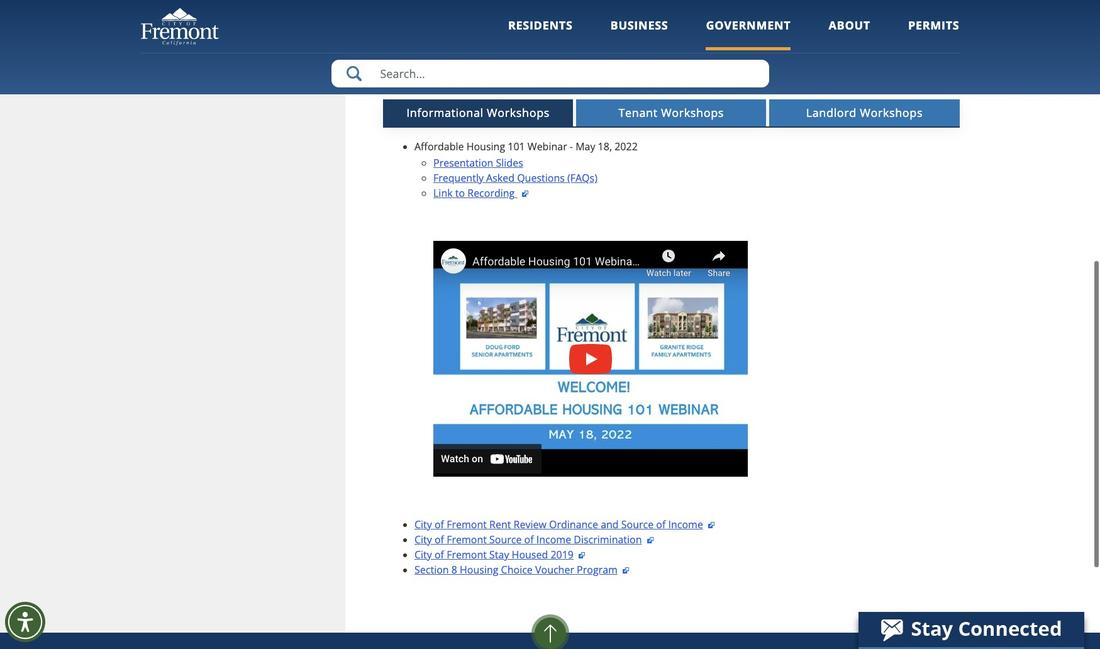 Task type: locate. For each thing, give the bounding box(es) containing it.
frequently asked questions (faqs) link
[[434, 171, 598, 185]]

0 vertical spatial and
[[637, 63, 668, 85]]

0 horizontal spatial and
[[601, 518, 619, 532]]

recording
[[468, 186, 515, 200]]

0 vertical spatial fremont
[[447, 518, 487, 532]]

presentation slides link
[[434, 156, 523, 170]]

2 vertical spatial fremont
[[447, 548, 487, 562]]

about link
[[829, 18, 871, 50]]

discrimination
[[574, 533, 642, 547]]

recordings
[[672, 63, 760, 85]]

1 vertical spatial housing
[[460, 563, 499, 577]]

2 workshops from the left
[[661, 105, 724, 121]]

workshops for informational workshops
[[487, 105, 550, 121]]

workshops
[[487, 105, 550, 121], [661, 105, 724, 121], [860, 105, 923, 121]]

2 vertical spatial city
[[415, 548, 432, 562]]

3 fremont from the top
[[447, 548, 487, 562]]

section
[[415, 563, 449, 577]]

city of fremont rent review ordinance and source of income link
[[415, 518, 716, 532]]

1 workshops from the left
[[487, 105, 550, 121]]

housing
[[467, 140, 505, 154], [460, 563, 499, 577]]

past workshops: presentations and recordings
[[383, 63, 760, 85]]

review
[[514, 518, 547, 532]]

presentations
[[521, 63, 633, 85]]

and up tenant
[[637, 63, 668, 85]]

residents link
[[508, 18, 573, 50]]

source up city of fremont stay housed 2019 link
[[490, 533, 522, 547]]

income
[[669, 518, 704, 532], [537, 533, 572, 547]]

2 horizontal spatial workshops
[[860, 105, 923, 121]]

1 horizontal spatial workshops
[[661, 105, 724, 121]]

rent
[[490, 518, 511, 532]]

housed
[[512, 548, 548, 562]]

slides
[[496, 156, 523, 170]]

1 horizontal spatial source
[[622, 518, 654, 532]]

workshops.
[[593, 19, 647, 33]]

landlord workshops link
[[771, 105, 959, 121]]

workshops down recordings
[[661, 105, 724, 121]]

housing right 8 in the left bottom of the page
[[460, 563, 499, 577]]

source
[[622, 518, 654, 532], [490, 533, 522, 547]]

1 fremont from the top
[[447, 518, 487, 532]]

back
[[712, 19, 734, 33]]

please
[[650, 19, 680, 33]]

no
[[488, 19, 500, 33]]

columnusercontrol3 main content
[[346, 0, 960, 633]]

residents
[[508, 18, 573, 33]]

and
[[637, 63, 668, 85], [601, 518, 619, 532]]

link to recording link
[[434, 186, 530, 200]]

1 vertical spatial source
[[490, 533, 522, 547]]

city of fremont rent review ordinance and source of income city of fremont source of income discrimination city of fremont stay housed 2019 section 8 housing choice voucher program
[[415, 518, 704, 577]]

1 vertical spatial city
[[415, 533, 432, 547]]

fremont
[[447, 518, 487, 532], [447, 533, 487, 547], [447, 548, 487, 562]]

and up discrimination
[[601, 518, 619, 532]]

this
[[396, 19, 413, 33]]

soon.
[[737, 19, 762, 33]]

0 vertical spatial income
[[669, 518, 704, 532]]

of
[[435, 518, 444, 532], [657, 518, 666, 532], [435, 533, 444, 547], [525, 533, 534, 547], [435, 548, 444, 562]]

at this time, there are no scheduled housing workshops. please check back soon.
[[383, 19, 762, 33]]

workshops right landlord
[[860, 105, 923, 121]]

about
[[829, 18, 871, 33]]

time,
[[416, 19, 439, 33]]

government
[[706, 18, 791, 33]]

city
[[415, 518, 432, 532], [415, 533, 432, 547], [415, 548, 432, 562]]

Search text field
[[331, 60, 769, 87]]

affordable
[[415, 140, 464, 154]]

tab list
[[383, 98, 960, 126]]

city of fremont stay housed 2019 link
[[415, 548, 587, 562]]

there
[[442, 19, 467, 33]]

affordable housing 101 webinar - may 18, 2022
[[415, 140, 638, 154]]

1 city from the top
[[415, 518, 432, 532]]

are
[[470, 19, 485, 33]]

1 vertical spatial and
[[601, 518, 619, 532]]

housing up presentation slides link
[[467, 140, 505, 154]]

housing
[[553, 19, 591, 33]]

0 horizontal spatial workshops
[[487, 105, 550, 121]]

3 workshops from the left
[[860, 105, 923, 121]]

tab list containing informational workshops
[[383, 98, 960, 126]]

0 vertical spatial city
[[415, 518, 432, 532]]

informational workshops link
[[385, 105, 572, 121]]

workshops for tenant workshops
[[661, 105, 724, 121]]

source up discrimination
[[622, 518, 654, 532]]

(faqs)
[[568, 171, 598, 185]]

landlord
[[807, 105, 857, 121]]

informational
[[407, 105, 484, 121]]

may
[[576, 140, 596, 154]]

1 vertical spatial fremont
[[447, 533, 487, 547]]

2019
[[551, 548, 574, 562]]

0 horizontal spatial income
[[537, 533, 572, 547]]

1 horizontal spatial income
[[669, 518, 704, 532]]

workshops up 101
[[487, 105, 550, 121]]

0 horizontal spatial source
[[490, 533, 522, 547]]

tenant
[[619, 105, 658, 121]]

1 vertical spatial income
[[537, 533, 572, 547]]



Task type: describe. For each thing, give the bounding box(es) containing it.
and inside the city of fremont rent review ordinance and source of income city of fremont source of income discrimination city of fremont stay housed 2019 section 8 housing choice voucher program
[[601, 518, 619, 532]]

presentation
[[434, 156, 494, 170]]

2 fremont from the top
[[447, 533, 487, 547]]

frequently
[[434, 171, 484, 185]]

permits
[[909, 18, 960, 33]]

voucher
[[536, 563, 575, 577]]

scheduled
[[503, 19, 551, 33]]

ordinance
[[549, 518, 598, 532]]

check
[[683, 19, 709, 33]]

informational workshops
[[407, 105, 550, 121]]

2022
[[615, 140, 638, 154]]

3 city from the top
[[415, 548, 432, 562]]

stay connected image
[[859, 612, 1084, 648]]

past
[[383, 63, 418, 85]]

informational workshops tab panel
[[383, 126, 960, 595]]

1 horizontal spatial and
[[637, 63, 668, 85]]

tenant workshops link
[[578, 105, 765, 121]]

housing inside the city of fremont rent review ordinance and source of income city of fremont source of income discrimination city of fremont stay housed 2019 section 8 housing choice voucher program
[[460, 563, 499, 577]]

city of fremont source of income discrimination link
[[415, 533, 655, 547]]

at
[[383, 19, 393, 33]]

questions
[[517, 171, 565, 185]]

link
[[434, 186, 453, 200]]

8
[[452, 563, 457, 577]]

landlord workshops
[[807, 105, 923, 121]]

workshops for landlord workshops
[[860, 105, 923, 121]]

permits link
[[909, 18, 960, 50]]

tab list inside columnusercontrol3 'main content'
[[383, 98, 960, 126]]

18,
[[598, 140, 612, 154]]

tenant workshops
[[619, 105, 724, 121]]

0 vertical spatial housing
[[467, 140, 505, 154]]

section 8 housing choice voucher program link
[[415, 563, 630, 577]]

business link
[[611, 18, 669, 50]]

program
[[577, 563, 618, 577]]

0 vertical spatial source
[[622, 518, 654, 532]]

101
[[508, 140, 525, 154]]

business
[[611, 18, 669, 33]]

stay
[[490, 548, 509, 562]]

2 city from the top
[[415, 533, 432, 547]]

webinar
[[528, 140, 567, 154]]

presentation slides frequently asked questions (faqs) link to recording
[[434, 156, 598, 200]]

workshops:
[[422, 63, 517, 85]]

government link
[[706, 18, 791, 50]]

to
[[455, 186, 465, 200]]

asked
[[487, 171, 515, 185]]

-
[[570, 140, 573, 154]]

choice
[[501, 563, 533, 577]]



Task type: vqa. For each thing, say whether or not it's contained in the screenshot.
the bottommost and
yes



